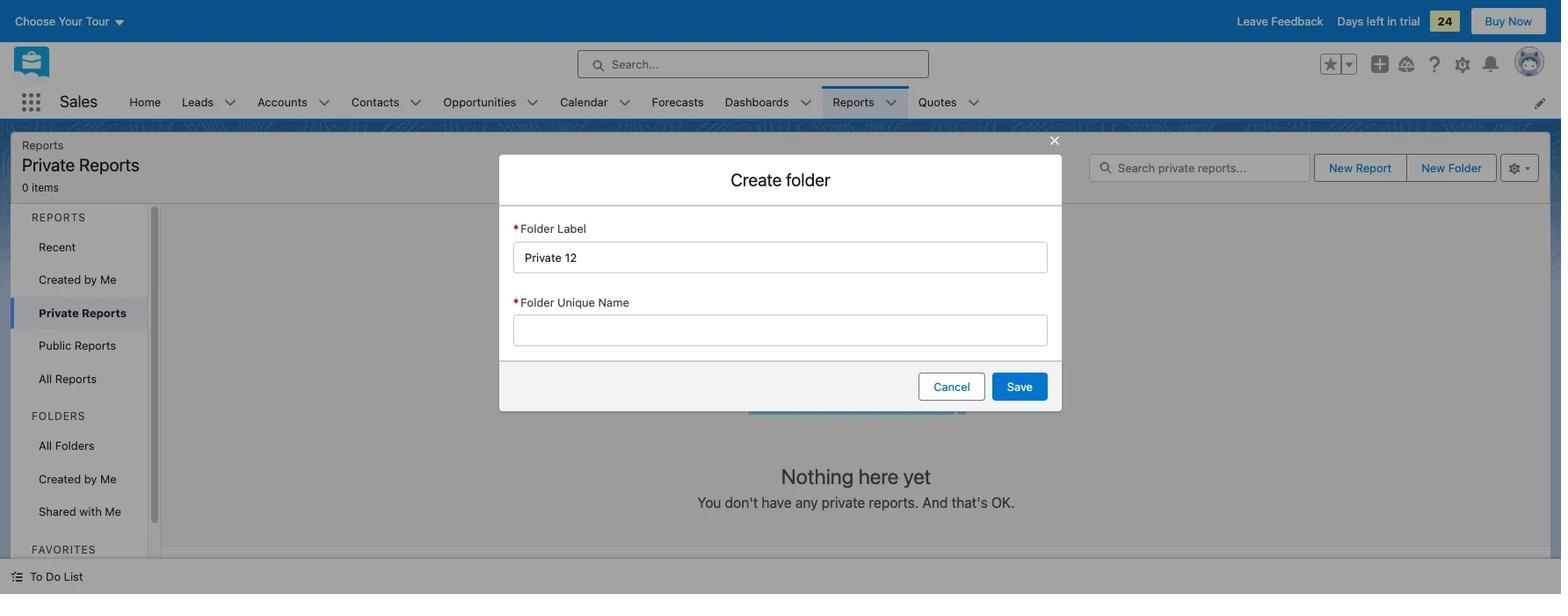 Task type: locate. For each thing, give the bounding box(es) containing it.
created by me down the all folders link
[[39, 472, 117, 486]]

accounts link
[[247, 86, 318, 119]]

dashboards list item
[[715, 86, 822, 119]]

calendar
[[560, 95, 608, 109]]

2 all from the top
[[39, 439, 52, 453]]

private up the items
[[22, 155, 75, 175]]

created by me link up shared with me
[[11, 463, 148, 496]]

1 vertical spatial me
[[100, 472, 117, 486]]

2 vertical spatial folder
[[521, 295, 554, 309]]

ok.
[[991, 495, 1015, 511]]

private reports
[[39, 305, 127, 320]]

nothing
[[781, 464, 854, 489]]

cancel button
[[919, 373, 985, 401]]

you
[[698, 495, 721, 511]]

* left folder unique name
[[513, 295, 519, 309]]

0 vertical spatial *
[[513, 222, 519, 236]]

folders up all folders at the left
[[32, 410, 86, 423]]

created by me link for reports
[[11, 264, 148, 297]]

private
[[22, 155, 75, 175], [39, 305, 79, 320]]

forecasts
[[652, 95, 704, 109]]

None text field
[[513, 315, 1048, 346]]

buy
[[1485, 14, 1505, 28]]

all up shared
[[39, 439, 52, 453]]

all down public at bottom left
[[39, 371, 52, 385]]

1 new from the left
[[1329, 161, 1353, 175]]

private up public at bottom left
[[39, 305, 79, 320]]

new left report
[[1329, 161, 1353, 175]]

leads
[[182, 95, 214, 109]]

text default image
[[11, 571, 23, 583]]

all for all folders
[[39, 439, 52, 453]]

2 created from the top
[[39, 472, 81, 486]]

1 vertical spatial all
[[39, 439, 52, 453]]

0 vertical spatial folder
[[1448, 161, 1482, 175]]

save
[[1007, 380, 1033, 394]]

folder unique name
[[521, 295, 629, 309]]

0 vertical spatial folders
[[32, 410, 86, 423]]

* left folder label
[[513, 222, 519, 236]]

private
[[822, 495, 865, 511]]

24
[[1438, 14, 1453, 28]]

new
[[1329, 161, 1353, 175], [1422, 161, 1445, 175]]

with
[[79, 505, 102, 519]]

all folders
[[39, 439, 95, 453]]

2 vertical spatial me
[[105, 505, 121, 519]]

created by me link up private reports
[[11, 264, 148, 297]]

forecasts link
[[641, 86, 715, 119]]

all inside the all folders link
[[39, 439, 52, 453]]

any
[[795, 495, 818, 511]]

0 horizontal spatial new
[[1329, 161, 1353, 175]]

new for new report
[[1329, 161, 1353, 175]]

0 vertical spatial created by me link
[[11, 264, 148, 297]]

by up with
[[84, 472, 97, 486]]

2 new from the left
[[1422, 161, 1445, 175]]

2 * from the top
[[513, 295, 519, 309]]

list
[[119, 86, 1561, 119]]

nothing here yet you don't have any private reports. and that's ok.
[[698, 464, 1015, 511]]

now
[[1509, 14, 1532, 28]]

1 * from the top
[[513, 222, 519, 236]]

reports up the items
[[22, 138, 64, 152]]

in
[[1387, 14, 1397, 28]]

0 vertical spatial me
[[100, 273, 117, 287]]

2 created by me from the top
[[39, 472, 117, 486]]

create folder
[[731, 170, 831, 190]]

created by me link
[[11, 264, 148, 297], [11, 463, 148, 496]]

label
[[557, 222, 586, 236]]

1 created by me from the top
[[39, 273, 117, 287]]

1 vertical spatial created
[[39, 472, 81, 486]]

reports up public reports link
[[82, 305, 127, 320]]

created
[[39, 273, 81, 287], [39, 472, 81, 486]]

to do list button
[[0, 559, 94, 594]]

0 vertical spatial created
[[39, 273, 81, 287]]

Search private reports... text field
[[1089, 154, 1311, 182]]

list containing home
[[119, 86, 1561, 119]]

new for new folder
[[1422, 161, 1445, 175]]

leads list item
[[171, 86, 247, 119]]

me right with
[[105, 505, 121, 519]]

1 vertical spatial folder
[[521, 222, 554, 236]]

1 vertical spatial created by me link
[[11, 463, 148, 496]]

search...
[[612, 57, 659, 71]]

reports
[[833, 95, 874, 109], [22, 138, 64, 152], [79, 155, 139, 175], [32, 211, 86, 224], [82, 305, 127, 320], [74, 338, 116, 353], [55, 371, 97, 385]]

2 created by me link from the top
[[11, 463, 148, 496]]

1 all from the top
[[39, 371, 52, 385]]

created by me down recent link
[[39, 273, 117, 287]]

all reports link
[[11, 363, 148, 396]]

created down recent
[[39, 273, 81, 287]]

new right report
[[1422, 161, 1445, 175]]

reports list item
[[822, 86, 908, 119]]

*
[[513, 222, 519, 236], [513, 295, 519, 309]]

folders up shared with me
[[55, 439, 95, 453]]

1 created by me link from the top
[[11, 264, 148, 297]]

group
[[1320, 54, 1357, 75]]

me up private reports
[[100, 273, 117, 287]]

created up shared
[[39, 472, 81, 486]]

opportunities list item
[[433, 86, 550, 119]]

public
[[39, 338, 71, 353]]

folders
[[32, 410, 86, 423], [55, 439, 95, 453]]

1 vertical spatial created by me
[[39, 472, 117, 486]]

me for with
[[100, 472, 117, 486]]

folder
[[1448, 161, 1482, 175], [521, 222, 554, 236], [521, 295, 554, 309]]

* for folder label
[[513, 222, 519, 236]]

created by me
[[39, 273, 117, 287], [39, 472, 117, 486]]

items
[[32, 181, 59, 194]]

1 created from the top
[[39, 273, 81, 287]]

feedback
[[1271, 14, 1323, 28]]

folder for folder unique name
[[521, 295, 554, 309]]

2 by from the top
[[84, 472, 97, 486]]

report
[[1356, 161, 1392, 175]]

have
[[762, 495, 792, 511]]

0 vertical spatial all
[[39, 371, 52, 385]]

all inside all reports link
[[39, 371, 52, 385]]

reports left quotes
[[833, 95, 874, 109]]

1 horizontal spatial new
[[1422, 161, 1445, 175]]

me
[[100, 273, 117, 287], [100, 472, 117, 486], [105, 505, 121, 519]]

0 vertical spatial created by me
[[39, 273, 117, 287]]

all
[[39, 371, 52, 385], [39, 439, 52, 453]]

1 vertical spatial by
[[84, 472, 97, 486]]

quotes list item
[[908, 86, 990, 119]]

don't
[[725, 495, 758, 511]]

None text field
[[513, 241, 1048, 273]]

by up private reports
[[84, 273, 97, 287]]

by
[[84, 273, 97, 287], [84, 472, 97, 486]]

0 vertical spatial private
[[22, 155, 75, 175]]

1 vertical spatial *
[[513, 295, 519, 309]]

home
[[129, 95, 161, 109]]

0 vertical spatial by
[[84, 273, 97, 287]]

1 by from the top
[[84, 273, 97, 287]]

to do list
[[30, 570, 83, 584]]

quotes link
[[908, 86, 967, 119]]

leave feedback link
[[1237, 14, 1323, 28]]

me up with
[[100, 472, 117, 486]]

1 vertical spatial folders
[[55, 439, 95, 453]]



Task type: vqa. For each thing, say whether or not it's contained in the screenshot.
Private to the bottom
yes



Task type: describe. For each thing, give the bounding box(es) containing it.
leave
[[1237, 14, 1268, 28]]

created for shared
[[39, 472, 81, 486]]

unique
[[557, 295, 595, 309]]

and
[[922, 495, 948, 511]]

reports inside list item
[[833, 95, 874, 109]]

contacts
[[351, 95, 399, 109]]

folder label
[[521, 222, 586, 236]]

cancel
[[934, 380, 970, 394]]

opportunities
[[443, 95, 516, 109]]

all for all reports
[[39, 371, 52, 385]]

recent link
[[11, 231, 148, 264]]

shared with me
[[39, 505, 121, 519]]

opportunities link
[[433, 86, 527, 119]]

created for private
[[39, 273, 81, 287]]

favorites
[[32, 543, 96, 556]]

trial
[[1400, 14, 1420, 28]]

folder for folder label
[[521, 222, 554, 236]]

created by me for shared
[[39, 472, 117, 486]]

public reports
[[39, 338, 116, 353]]

created by me for private
[[39, 273, 117, 287]]

reports link
[[822, 86, 885, 119]]

home link
[[119, 86, 171, 119]]

accounts
[[258, 95, 307, 109]]

days left in trial
[[1338, 14, 1420, 28]]

buy now
[[1485, 14, 1532, 28]]

yet
[[903, 464, 931, 489]]

me inside shared with me link
[[105, 505, 121, 519]]

private reports link
[[11, 297, 148, 330]]

save button
[[992, 373, 1048, 401]]

0
[[22, 181, 29, 194]]

reports up recent
[[32, 211, 86, 224]]

reports private reports 0 items
[[22, 138, 139, 194]]

contacts link
[[341, 86, 410, 119]]

new folder
[[1422, 161, 1482, 175]]

sales
[[60, 93, 98, 111]]

private inside the reports private reports 0 items
[[22, 155, 75, 175]]

left
[[1367, 14, 1384, 28]]

days
[[1338, 14, 1364, 28]]

new folder button
[[1407, 154, 1497, 182]]

search... button
[[578, 50, 929, 78]]

folder inside new folder button
[[1448, 161, 1482, 175]]

new report button
[[1315, 154, 1406, 181]]

folder
[[786, 170, 831, 190]]

calendar link
[[550, 86, 618, 119]]

leads link
[[171, 86, 224, 119]]

dashboards
[[725, 95, 789, 109]]

dashboards link
[[715, 86, 800, 119]]

shared
[[39, 505, 76, 519]]

name
[[598, 295, 629, 309]]

created by me link for with
[[11, 463, 148, 496]]

new report
[[1329, 161, 1392, 175]]

by for reports
[[84, 273, 97, 287]]

reports down public reports link
[[55, 371, 97, 385]]

shared with me link
[[11, 496, 148, 529]]

calendar list item
[[550, 86, 641, 119]]

do
[[46, 570, 61, 584]]

accounts list item
[[247, 86, 341, 119]]

leave feedback
[[1237, 14, 1323, 28]]

buy now button
[[1470, 7, 1547, 35]]

quotes
[[918, 95, 957, 109]]

that's
[[952, 495, 988, 511]]

by for with
[[84, 472, 97, 486]]

create
[[731, 170, 782, 190]]

* for folder unique name
[[513, 295, 519, 309]]

reports down private reports
[[74, 338, 116, 353]]

contacts list item
[[341, 86, 433, 119]]

here
[[858, 464, 899, 489]]

all folders link
[[11, 430, 148, 463]]

me for reports
[[100, 273, 117, 287]]

all reports
[[39, 371, 97, 385]]

list
[[64, 570, 83, 584]]

recent
[[39, 240, 76, 254]]

1 vertical spatial private
[[39, 305, 79, 320]]

reports.
[[869, 495, 919, 511]]

reports down sales
[[79, 155, 139, 175]]

public reports link
[[11, 330, 148, 363]]

to
[[30, 570, 43, 584]]



